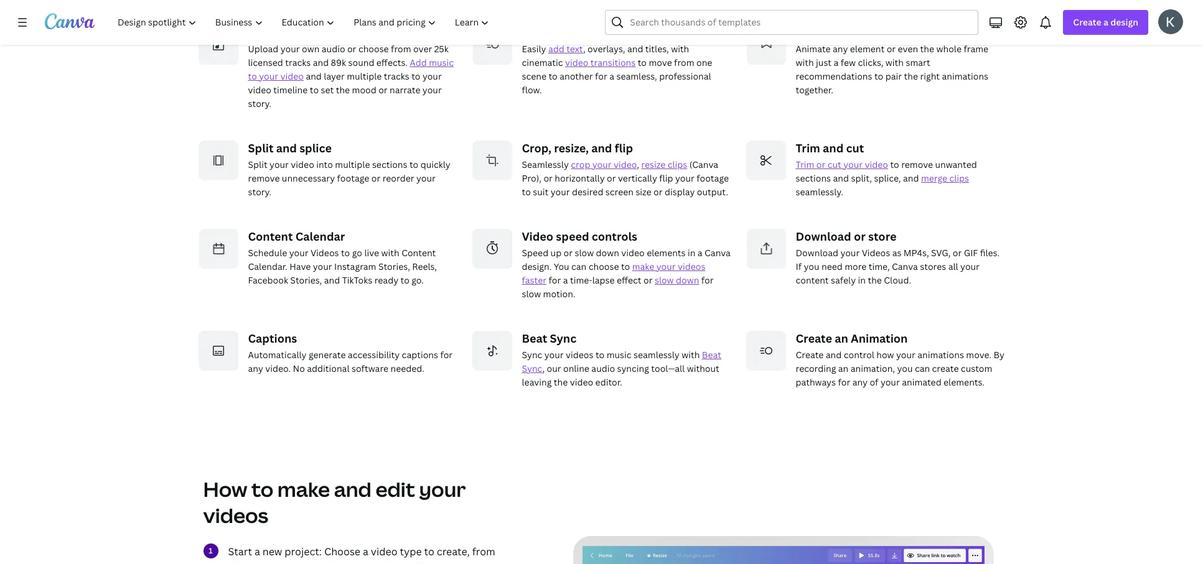 Task type: locate. For each thing, give the bounding box(es) containing it.
to up for a time-lapse effect or slow down
[[621, 261, 630, 273]]

beat sync up our
[[522, 331, 577, 346]]

1 horizontal spatial from
[[472, 545, 496, 559]]

1 vertical spatial slow
[[655, 275, 674, 286]]

effect
[[617, 275, 642, 286]]

to inside split and splice split your video into multiple sections to quickly remove unnecessary footage or reorder your story.
[[410, 159, 419, 171]]

audio inside upload your own audio or choose from over 25k licensed tracks and 89k sound effects.
[[322, 43, 345, 55]]

to inside how to make and edit your videos
[[252, 476, 274, 503]]

add text link
[[549, 43, 583, 55]]

slow down elements at top
[[655, 275, 674, 286]]

videos inside content calendar schedule your videos to go live with content calendar. have your instagram stories, reels, facebook stories, and tiktoks ready to go.
[[311, 247, 339, 259]]

1 vertical spatial split
[[248, 159, 268, 171]]

0 vertical spatial content
[[248, 229, 293, 244]]

audio inside , our online audio syncing tool—all without leaving the video editor.
[[592, 363, 615, 375]]

and up recording
[[826, 349, 842, 361]]

video down project:
[[293, 562, 320, 565]]

the inside the download or store download your videos as mp4s, svg, or gif files. if you need more time, canva stores all your content safely in the cloud.
[[868, 275, 882, 286]]

merge
[[922, 172, 948, 184]]

any up few
[[833, 43, 848, 55]]

video up splice,
[[865, 159, 889, 171]]

music inside add music to your video
[[429, 57, 454, 68]]

2 vertical spatial sync
[[522, 363, 543, 375]]

0 vertical spatial element
[[848, 25, 894, 40]]

0 horizontal spatial can
[[572, 261, 587, 273]]

any left video.
[[248, 363, 263, 375]]

0 vertical spatial beat sync
[[522, 331, 577, 346]]

to left go.
[[401, 275, 410, 286]]

sections
[[372, 159, 408, 171], [796, 172, 831, 184]]

overlays, up video transitions
[[588, 43, 626, 55]]

2 horizontal spatial any
[[853, 377, 868, 388]]

slow inside "for slow motion."
[[522, 288, 541, 300]]

animations up the even
[[896, 25, 957, 40]]

clips inside merge clips seamlessly.
[[950, 172, 970, 184]]

, up vertically
[[637, 159, 640, 171]]

remove
[[902, 159, 934, 171], [248, 172, 280, 184]]

your up display on the right of the page
[[676, 172, 695, 184]]

1 videos from the left
[[311, 247, 339, 259]]

for inside captions automatically generate accessibility captions for any video. no additional software needed.
[[441, 349, 453, 361]]

flip down resize clips link
[[660, 172, 674, 184]]

stories, down have
[[290, 275, 322, 286]]

trim up trim or cut your video link
[[796, 141, 821, 156]]

create for an
[[796, 331, 833, 346]]

or inside and layer multiple tracks to your video timeline to set the mood or narrate your story.
[[379, 84, 388, 96]]

2 horizontal spatial videos
[[678, 261, 706, 273]]

type
[[400, 545, 422, 559]]

over
[[414, 43, 432, 55]]

add
[[549, 43, 565, 55]]

(canva pro), or horizontally or vertically flip your footage to suit your desired screen size or display output.
[[522, 159, 729, 198]]

choose inside upload your own audio or choose from over 25k licensed tracks and 89k sound effects.
[[359, 43, 389, 55]]

top level navigation element
[[110, 10, 500, 35]]

and layer multiple tracks to your video timeline to set the mood or narrate your story.
[[248, 70, 442, 109]]

video up speed
[[522, 229, 554, 244]]

multiple inside split and splice split your video into multiple sections to quickly remove unnecessary footage or reorder your story.
[[335, 159, 370, 171]]

0 vertical spatial create
[[1074, 16, 1102, 28]]

video.
[[265, 363, 291, 375]]

can up 'animated'
[[915, 363, 931, 375]]

timeline
[[274, 84, 308, 96]]

flip inside (canva pro), or horizontally or vertically flip your footage to suit your desired screen size or display output.
[[660, 172, 674, 184]]

0 vertical spatial music
[[429, 57, 454, 68]]

an down control
[[839, 363, 849, 375]]

and down own
[[313, 57, 329, 68]]

crop,
[[522, 141, 552, 156]]

1 vertical spatial stories,
[[290, 275, 322, 286]]

audio up 89k
[[322, 43, 345, 55]]

0 horizontal spatial remove
[[248, 172, 280, 184]]

beat up our
[[522, 331, 548, 346]]

pre-
[[248, 25, 271, 40]]

for right pathways
[[839, 377, 851, 388]]

and inside split and splice split your video into multiple sections to quickly remove unnecessary footage or reorder your story.
[[276, 141, 297, 156]]

video transitions link
[[565, 57, 636, 68]]

your up timeline
[[259, 70, 278, 82]]

video inside , our online audio syncing tool—all without leaving the video editor.
[[570, 377, 594, 388]]

0 horizontal spatial ,
[[543, 363, 545, 375]]

or left the even
[[887, 43, 896, 55]]

to inside to remove unwanted sections and split, splice, and
[[891, 159, 900, 171]]

Search search field
[[630, 11, 971, 34]]

video up timeline
[[281, 70, 304, 82]]

1 horizontal spatial footage
[[697, 172, 729, 184]]

0 vertical spatial flip
[[615, 141, 633, 156]]

1 horizontal spatial videos
[[566, 349, 594, 361]]

time,
[[869, 261, 890, 273]]

unnecessary
[[282, 172, 335, 184]]

0 vertical spatial sections
[[372, 159, 408, 171]]

sync inside beat sync
[[522, 363, 543, 375]]

text, overlays, and transitions
[[522, 25, 686, 40]]

edit
[[376, 476, 415, 503]]

0 horizontal spatial choose
[[359, 43, 389, 55]]

page
[[796, 25, 822, 40]]

your inside make your videos faster
[[657, 261, 676, 273]]

from
[[391, 43, 411, 55], [675, 57, 695, 68], [472, 545, 496, 559]]

0 horizontal spatial music
[[429, 57, 454, 68]]

trim down the trim and cut
[[796, 159, 815, 171]]

split
[[248, 141, 274, 156], [248, 159, 268, 171]]

0 horizontal spatial content
[[248, 229, 293, 244]]

0 vertical spatial choose
[[359, 43, 389, 55]]

0 vertical spatial can
[[572, 261, 587, 273]]

0 vertical spatial beat
[[522, 331, 548, 346]]

1 horizontal spatial ,
[[583, 43, 586, 55]]

to up splice,
[[891, 159, 900, 171]]

choose
[[324, 545, 361, 559]]

0 horizontal spatial beat
[[522, 331, 548, 346]]

create
[[1074, 16, 1102, 28], [796, 331, 833, 346], [796, 349, 824, 361]]

1 horizontal spatial canva
[[892, 261, 919, 273]]

footage inside (canva pro), or horizontally or vertically flip your footage to suit your desired screen size or display output.
[[697, 172, 729, 184]]

video down online
[[570, 377, 594, 388]]

online
[[564, 363, 590, 375]]

videos inside make your videos faster
[[678, 261, 706, 273]]

0 horizontal spatial stories,
[[290, 275, 322, 286]]

1 beat sync from the top
[[522, 331, 577, 346]]

your down quickly
[[417, 172, 436, 184]]

a inside speed up or slow down video elements in a canva design. you can choose to
[[698, 247, 703, 259]]

slow inside speed up or slow down video elements in a canva design. you can choose to
[[575, 247, 594, 259]]

to down the cinematic at the left top
[[549, 70, 558, 82]]

0 vertical spatial videos
[[678, 261, 706, 273]]

and inside upload your own audio or choose from over 25k licensed tracks and 89k sound effects.
[[313, 57, 329, 68]]

flow.
[[522, 84, 542, 96]]

from right create,
[[472, 545, 496, 559]]

create a design
[[1074, 16, 1139, 28]]

overlays,
[[551, 25, 601, 40], [588, 43, 626, 55]]

and left titles, on the right of page
[[628, 43, 644, 55]]

0 vertical spatial make
[[633, 261, 655, 273]]

with right live
[[381, 247, 400, 259]]

video speed controls image
[[472, 229, 512, 269]]

video,
[[260, 562, 290, 565]]

and inside page and element animations animate any element or even the whole frame with just a few clicks, with smart recommendations to pair the right animations together.
[[825, 25, 846, 40]]

2 beat sync from the top
[[522, 349, 722, 375]]

if
[[796, 261, 802, 273]]

to inside speed up or slow down video elements in a canva design. you can choose to
[[621, 261, 630, 273]]

as
[[893, 247, 902, 259]]

videos inside how to make and edit your videos
[[203, 502, 269, 529]]

1 horizontal spatial stories,
[[379, 261, 410, 273]]

sound
[[348, 57, 375, 68]]

page and element animations animate any element or even the whole frame with just a few clicks, with smart recommendations to pair the right animations together.
[[796, 25, 989, 96]]

a inside page and element animations animate any element or even the whole frame with just a few clicks, with smart recommendations to pair the right animations together.
[[834, 57, 839, 68]]

1 horizontal spatial make
[[633, 261, 655, 273]]

merge clips link
[[922, 172, 970, 184]]

1 horizontal spatial choose
[[589, 261, 619, 273]]

upload
[[248, 43, 279, 55]]

crop your video link
[[571, 159, 637, 171]]

and inside create an animation create and control how your animations move. by recording an animation, you can create custom pathways for any of your animated elements.
[[826, 349, 842, 361]]

1 vertical spatial ,
[[637, 159, 640, 171]]

to left pair
[[875, 70, 884, 82]]

2 vertical spatial tracks
[[384, 70, 410, 82]]

right
[[921, 70, 940, 82]]

0 vertical spatial trim
[[796, 141, 821, 156]]

0 vertical spatial any
[[833, 43, 848, 55]]

tracks down effects.
[[384, 70, 410, 82]]

1 vertical spatial flip
[[660, 172, 674, 184]]

video up another
[[565, 57, 589, 68]]

1 trim from the top
[[796, 141, 821, 156]]

in inside the download or store download your videos as mp4s, svg, or gif files. if you need more time, canva stores all your content safely in the cloud.
[[859, 275, 866, 286]]

0 vertical spatial story.
[[248, 98, 272, 109]]

to remove unwanted sections and split, splice, and
[[796, 159, 978, 184]]

motion.
[[543, 288, 576, 300]]

0 vertical spatial overlays,
[[551, 25, 601, 40]]

video transitions
[[565, 57, 636, 68]]

pair
[[886, 70, 902, 82]]

1 vertical spatial music
[[607, 349, 632, 361]]

2 videos from the left
[[862, 247, 891, 259]]

1 horizontal spatial slow
[[575, 247, 594, 259]]

to right how
[[252, 476, 274, 503]]

, left our
[[543, 363, 545, 375]]

1 horizontal spatial clips
[[950, 172, 970, 184]]

video inside add music to your video
[[281, 70, 304, 82]]

overlays, up text
[[551, 25, 601, 40]]

1 vertical spatial sections
[[796, 172, 831, 184]]

down
[[596, 247, 620, 259], [676, 275, 700, 286]]

0 horizontal spatial cut
[[828, 159, 842, 171]]

tiktoks
[[342, 275, 373, 286]]

choose up the lapse
[[589, 261, 619, 273]]

to up reorder
[[410, 159, 419, 171]]

0 vertical spatial remove
[[902, 159, 934, 171]]

make inside how to make and edit your videos
[[278, 476, 330, 503]]

video
[[565, 57, 589, 68], [281, 70, 304, 82], [248, 84, 271, 96], [291, 159, 314, 171], [614, 159, 637, 171], [865, 159, 889, 171], [622, 247, 645, 259], [570, 377, 594, 388], [371, 545, 398, 559]]

and inside , overlays, and titles, with cinematic
[[628, 43, 644, 55]]

1 vertical spatial beat
[[702, 349, 722, 361]]

2 footage from the left
[[697, 172, 729, 184]]

your up have
[[289, 247, 309, 259]]

stories, up ready on the left
[[379, 261, 410, 273]]

splice,
[[875, 172, 902, 184]]

1 horizontal spatial in
[[859, 275, 866, 286]]

crop, resize, and flip
[[522, 141, 633, 156]]

collage,
[[406, 562, 444, 565]]

0 vertical spatial tracks
[[353, 25, 386, 40]]

1 footage from the left
[[337, 172, 370, 184]]

2 vertical spatial slow
[[522, 288, 541, 300]]

multiple up mood
[[347, 70, 382, 82]]

0 horizontal spatial videos
[[203, 502, 269, 529]]

the down 'time,' on the right
[[868, 275, 882, 286]]

1 vertical spatial videos
[[566, 349, 594, 361]]

1 horizontal spatial beat
[[702, 349, 722, 361]]

and up crop your video link
[[592, 141, 612, 156]]

from inside start a new project: choose a video type to create, from tiktok video, video slideshow, video collage, youtub
[[472, 545, 496, 559]]

tracks
[[353, 25, 386, 40], [285, 57, 311, 68], [384, 70, 410, 82]]

canva
[[705, 247, 731, 259], [892, 261, 919, 273]]

1 horizontal spatial videos
[[862, 247, 891, 259]]

and left splice
[[276, 141, 297, 156]]

in down more
[[859, 275, 866, 286]]

1 horizontal spatial cut
[[847, 141, 865, 156]]

, inside , overlays, and titles, with cinematic
[[583, 43, 586, 55]]

instagram
[[334, 261, 376, 273]]

start
[[228, 545, 252, 559]]

and right page
[[825, 25, 846, 40]]

you inside create an animation create and control how your animations move. by recording an animation, you can create custom pathways for any of your animated elements.
[[898, 363, 913, 375]]

sections inside split and splice split your video into multiple sections to quickly remove unnecessary footage or reorder your story.
[[372, 159, 408, 171]]

a inside dropdown button
[[1104, 16, 1109, 28]]

download
[[796, 229, 852, 244], [796, 247, 839, 259]]

1 horizontal spatial you
[[898, 363, 913, 375]]

pre-licensed audio tracks
[[248, 25, 386, 40]]

slow down faster
[[522, 288, 541, 300]]

2 vertical spatial any
[[853, 377, 868, 388]]

licensed down the upload
[[248, 57, 283, 68]]

live
[[365, 247, 379, 259]]

video up unnecessary at the top left of page
[[291, 159, 314, 171]]

add music to your video link
[[248, 57, 454, 82]]

clips right resize
[[668, 159, 688, 171]]

, inside , our online audio syncing tool—all without leaving the video editor.
[[543, 363, 545, 375]]

for a time-lapse effect or slow down
[[547, 275, 700, 286]]

story. up schedule
[[248, 186, 272, 198]]

0 horizontal spatial you
[[804, 261, 820, 273]]

tracks inside and layer multiple tracks to your video timeline to set the mood or narrate your story.
[[384, 70, 410, 82]]

video left timeline
[[248, 84, 271, 96]]

1 horizontal spatial can
[[915, 363, 931, 375]]

1 vertical spatial you
[[898, 363, 913, 375]]

with
[[671, 43, 690, 55], [796, 57, 814, 68], [886, 57, 904, 68], [381, 247, 400, 259], [682, 349, 700, 361]]

1 story. from the top
[[248, 98, 272, 109]]

create inside dropdown button
[[1074, 16, 1102, 28]]

audio for upload your own audio or choose from over 25k licensed tracks and 89k sound effects.
[[322, 43, 345, 55]]

for right captions at left bottom
[[441, 349, 453, 361]]

footage up output.
[[697, 172, 729, 184]]

seamlessly
[[634, 349, 680, 361]]

1 vertical spatial cut
[[828, 159, 842, 171]]

1 horizontal spatial remove
[[902, 159, 934, 171]]

or left reorder
[[372, 172, 381, 184]]

your right the edit
[[419, 476, 466, 503]]

1 vertical spatial make
[[278, 476, 330, 503]]

download or store image
[[746, 229, 786, 269]]

content
[[248, 229, 293, 244], [402, 247, 436, 259]]

1 vertical spatial create
[[796, 331, 833, 346]]

a right elements at top
[[698, 247, 703, 259]]

video
[[522, 229, 554, 244], [293, 562, 320, 565], [376, 562, 404, 565]]

audio up editor.
[[592, 363, 615, 375]]

1 vertical spatial sync
[[522, 349, 543, 361]]

trim for trim and cut
[[796, 141, 821, 156]]

footage right unnecessary at the top left of page
[[337, 172, 370, 184]]

down down the controls
[[596, 247, 620, 259]]

2 vertical spatial ,
[[543, 363, 545, 375]]

1 vertical spatial from
[[675, 57, 695, 68]]

1 vertical spatial in
[[859, 275, 866, 286]]

videos up online
[[566, 349, 594, 361]]

kendall parks image
[[1159, 9, 1184, 34]]

0 vertical spatial download
[[796, 229, 852, 244]]

merge clips seamlessly.
[[796, 172, 970, 198]]

None search field
[[606, 10, 979, 35]]

0 vertical spatial licensed
[[271, 25, 317, 40]]

0 vertical spatial slow
[[575, 247, 594, 259]]

can inside speed up or slow down video elements in a canva design. you can choose to
[[572, 261, 587, 273]]

beat sync up editor.
[[522, 349, 722, 375]]

0 horizontal spatial from
[[391, 43, 411, 55]]

beat sync
[[522, 331, 577, 346], [522, 349, 722, 375]]

and left the edit
[[334, 476, 372, 503]]

0 vertical spatial you
[[804, 261, 820, 273]]

the right set
[[336, 84, 350, 96]]

animations inside create an animation create and control how your animations move. by recording an animation, you can create custom pathways for any of your animated elements.
[[918, 349, 965, 361]]

videos up start
[[203, 502, 269, 529]]

download or store download your videos as mp4s, svg, or gif files. if you need more time, canva stores all your content safely in the cloud.
[[796, 229, 1000, 286]]

0 horizontal spatial down
[[596, 247, 620, 259]]

remove left unnecessary at the top left of page
[[248, 172, 280, 184]]

an
[[835, 331, 849, 346], [839, 363, 849, 375]]

crop
[[571, 159, 591, 171]]

2 story. from the top
[[248, 186, 272, 198]]

2 trim from the top
[[796, 159, 815, 171]]

1 vertical spatial canva
[[892, 261, 919, 273]]

multiple
[[347, 70, 382, 82], [335, 159, 370, 171]]

footage inside split and splice split your video into multiple sections to quickly remove unnecessary footage or reorder your story.
[[337, 172, 370, 184]]

narrate
[[390, 84, 421, 96]]

0 horizontal spatial in
[[688, 247, 696, 259]]

your right the crop
[[593, 159, 612, 171]]

speed
[[522, 247, 549, 259]]

1 vertical spatial overlays,
[[588, 43, 626, 55]]

tracks up sound in the left top of the page
[[353, 25, 386, 40]]

0 vertical spatial from
[[391, 43, 411, 55]]

story. down the upload
[[248, 98, 272, 109]]

for inside "for slow motion."
[[702, 275, 714, 286]]

your right how
[[897, 349, 916, 361]]

0 horizontal spatial slow
[[522, 288, 541, 300]]

tracks for audio
[[353, 25, 386, 40]]

1 vertical spatial beat sync
[[522, 349, 722, 375]]

reels,
[[412, 261, 437, 273]]

2 vertical spatial videos
[[203, 502, 269, 529]]

licensed
[[271, 25, 317, 40], [248, 57, 283, 68]]

for inside create an animation create and control how your animations move. by recording an animation, you can create custom pathways for any of your animated elements.
[[839, 377, 851, 388]]

1 horizontal spatial any
[[833, 43, 848, 55]]

0 horizontal spatial sections
[[372, 159, 408, 171]]

1 vertical spatial choose
[[589, 261, 619, 273]]

for right "slow down" link
[[702, 275, 714, 286]]

, for sync
[[543, 363, 545, 375]]

audio
[[319, 25, 350, 40], [322, 43, 345, 55], [592, 363, 615, 375]]

0 horizontal spatial videos
[[311, 247, 339, 259]]

overlays, inside , overlays, and titles, with cinematic
[[588, 43, 626, 55]]

cut for or
[[828, 159, 842, 171]]

2 vertical spatial animations
[[918, 349, 965, 361]]

1 horizontal spatial down
[[676, 275, 700, 286]]

with inside content calendar schedule your videos to go live with content calendar. have your instagram stories, reels, facebook stories, and tiktoks ready to go.
[[381, 247, 400, 259]]

video left the type
[[371, 545, 398, 559]]

and up , overlays, and titles, with cinematic
[[603, 25, 624, 40]]

cinematic
[[522, 57, 563, 68]]

1 horizontal spatial flip
[[660, 172, 674, 184]]

remove inside to remove unwanted sections and split, splice, and
[[902, 159, 934, 171]]

2 split from the top
[[248, 159, 268, 171]]

0 vertical spatial ,
[[583, 43, 586, 55]]

or right mood
[[379, 84, 388, 96]]

canva left download or store image
[[705, 247, 731, 259]]

you up 'animated'
[[898, 363, 913, 375]]



Task type: vqa. For each thing, say whether or not it's contained in the screenshot.
Docs button
no



Task type: describe. For each thing, give the bounding box(es) containing it.
your right of
[[881, 377, 900, 388]]

trim and cut image
[[746, 141, 786, 180]]

to move from one scene to another for a seamless, professional flow.
[[522, 57, 713, 96]]

your inside upload your own audio or choose from over 25k licensed tracks and 89k sound effects.
[[281, 43, 300, 55]]

vertically
[[618, 172, 658, 184]]

1 horizontal spatial video
[[376, 562, 404, 565]]

accessibility
[[348, 349, 400, 361]]

and inside content calendar schedule your videos to go live with content calendar. have your instagram stories, reels, facebook stories, and tiktoks ready to go.
[[324, 275, 340, 286]]

or right effect
[[644, 275, 653, 286]]

output.
[[697, 186, 729, 198]]

0 vertical spatial stories,
[[379, 261, 410, 273]]

or down the trim and cut
[[817, 159, 826, 171]]

and inside and layer multiple tracks to your video timeline to set the mood or narrate your story.
[[306, 70, 322, 82]]

licensed inside upload your own audio or choose from over 25k licensed tracks and 89k sound effects.
[[248, 57, 283, 68]]

animation,
[[851, 363, 896, 375]]

split and splice split your video into multiple sections to quickly remove unnecessary footage or reorder your story.
[[248, 141, 451, 198]]

video inside split and splice split your video into multiple sections to quickly remove unnecessary footage or reorder your story.
[[291, 159, 314, 171]]

your inside how to make and edit your videos
[[419, 476, 466, 503]]

calendar
[[296, 229, 345, 244]]

design.
[[522, 261, 552, 273]]

2 download from the top
[[796, 247, 839, 259]]

svg,
[[932, 247, 951, 259]]

and down trim or cut your video link
[[834, 172, 849, 184]]

your down add
[[423, 70, 442, 82]]

controls
[[592, 229, 638, 244]]

for up motion.
[[549, 275, 561, 286]]

facebook
[[248, 275, 288, 286]]

or down seamlessly crop your video , resize clips in the top of the page
[[607, 172, 616, 184]]

from inside 'to move from one scene to another for a seamless, professional flow.'
[[675, 57, 695, 68]]

1 vertical spatial an
[[839, 363, 849, 375]]

time-
[[570, 275, 593, 286]]

video inside speed up or slow down video elements in a canva design. you can choose to
[[622, 247, 645, 259]]

calendar.
[[248, 261, 288, 273]]

video up vertically
[[614, 159, 637, 171]]

your right narrate
[[423, 84, 442, 96]]

cut for and
[[847, 141, 865, 156]]

or inside split and splice split your video into multiple sections to quickly remove unnecessary footage or reorder your story.
[[372, 172, 381, 184]]

or left store
[[854, 229, 866, 244]]

any inside page and element animations animate any element or even the whole frame with just a few clicks, with smart recommendations to pair the right animations together.
[[833, 43, 848, 55]]

speed up or slow down video elements in a canva design. you can choose to
[[522, 247, 731, 273]]

a up 'slideshow,'
[[363, 545, 369, 559]]

a inside 'to move from one scene to another for a seamless, professional flow.'
[[610, 70, 615, 82]]

page and element animations image
[[746, 25, 786, 65]]

content calendar image
[[198, 229, 238, 269]]

any inside captions automatically generate accessibility captions for any video. no additional software needed.
[[248, 363, 263, 375]]

set
[[321, 84, 334, 96]]

audio for , our online audio syncing tool—all without leaving the video editor.
[[592, 363, 615, 375]]

no
[[293, 363, 305, 375]]

own
[[302, 43, 320, 55]]

few
[[841, 57, 856, 68]]

move
[[649, 57, 672, 68]]

canva inside the download or store download your videos as mp4s, svg, or gif files. if you need more time, canva stores all your content safely in the cloud.
[[892, 261, 919, 273]]

animated
[[903, 377, 942, 388]]

or inside upload your own audio or choose from over 25k licensed tracks and 89k sound effects.
[[347, 43, 357, 55]]

resize,
[[554, 141, 589, 156]]

in inside speed up or slow down video elements in a canva design. you can choose to
[[688, 247, 696, 259]]

2 vertical spatial create
[[796, 349, 824, 361]]

even
[[898, 43, 919, 55]]

pro),
[[522, 172, 542, 184]]

resize
[[642, 159, 666, 171]]

video inside start a new project: choose a video type to create, from tiktok video, video slideshow, video collage, youtub
[[371, 545, 398, 559]]

or left gif
[[953, 247, 962, 259]]

, for overlays,
[[583, 43, 586, 55]]

to down add
[[412, 70, 421, 82]]

how to make and edit your videos
[[203, 476, 466, 529]]

suit
[[533, 186, 549, 198]]

safely
[[831, 275, 856, 286]]

go.
[[412, 275, 424, 286]]

0 horizontal spatial flip
[[615, 141, 633, 156]]

faster
[[522, 275, 547, 286]]

elements.
[[944, 377, 985, 388]]

go
[[352, 247, 362, 259]]

your up more
[[841, 247, 860, 259]]

software
[[352, 363, 389, 375]]

ready
[[375, 275, 399, 286]]

automatically
[[248, 349, 307, 361]]

animate
[[796, 43, 831, 55]]

into
[[316, 159, 333, 171]]

choose inside speed up or slow down video elements in a canva design. you can choose to
[[589, 261, 619, 273]]

needed.
[[391, 363, 425, 375]]

create for a
[[1074, 16, 1102, 28]]

split and splice image
[[198, 141, 238, 180]]

captions image
[[198, 331, 238, 371]]

videos for make
[[678, 261, 706, 273]]

and left the merge
[[904, 172, 920, 184]]

1 split from the top
[[248, 141, 274, 156]]

text,
[[522, 25, 548, 40]]

additional
[[307, 363, 350, 375]]

your up our
[[545, 349, 564, 361]]

to left go
[[341, 247, 350, 259]]

1 vertical spatial element
[[851, 43, 885, 55]]

multiple inside and layer multiple tracks to your video timeline to set the mood or narrate your story.
[[347, 70, 382, 82]]

to inside page and element animations animate any element or even the whole frame with just a few clicks, with smart recommendations to pair the right animations together.
[[875, 70, 884, 82]]

cloud.
[[885, 275, 912, 286]]

with down animate
[[796, 57, 814, 68]]

0 vertical spatial audio
[[319, 25, 350, 40]]

trim for trim or cut your video
[[796, 159, 815, 171]]

1 download from the top
[[796, 229, 852, 244]]

with up without
[[682, 349, 700, 361]]

trim or cut your video
[[796, 159, 889, 171]]

to left set
[[310, 84, 319, 96]]

generate
[[309, 349, 346, 361]]

seamless,
[[617, 70, 657, 82]]

gif
[[965, 247, 979, 259]]

you
[[554, 261, 570, 273]]

0 vertical spatial an
[[835, 331, 849, 346]]

video speed controls
[[522, 229, 638, 244]]

a down you
[[563, 275, 568, 286]]

with up pair
[[886, 57, 904, 68]]

the down smart
[[905, 70, 919, 82]]

canva inside speed up or slow down video elements in a canva design. you can choose to
[[705, 247, 731, 259]]

to up editor.
[[596, 349, 605, 361]]

quickly
[[421, 159, 451, 171]]

resize clips link
[[642, 159, 688, 171]]

make your videos faster
[[522, 261, 706, 286]]

lapse
[[593, 275, 615, 286]]

0 vertical spatial sync
[[550, 331, 577, 346]]

to up seamless,
[[638, 57, 647, 68]]

your right have
[[313, 261, 332, 273]]

design
[[1111, 16, 1139, 28]]

you inside the download or store download your videos as mp4s, svg, or gif files. if you need more time, canva stores all your content safely in the cloud.
[[804, 261, 820, 273]]

from inside upload your own audio or choose from over 25k licensed tracks and 89k sound effects.
[[391, 43, 411, 55]]

and up trim or cut your video link
[[823, 141, 844, 156]]

just
[[817, 57, 832, 68]]

mp4s,
[[904, 247, 930, 259]]

to inside start a new project: choose a video type to create, from tiktok video, video slideshow, video collage, youtub
[[424, 545, 435, 559]]

to inside add music to your video
[[248, 70, 257, 82]]

new
[[263, 545, 282, 559]]

2 horizontal spatial slow
[[655, 275, 674, 286]]

create
[[933, 363, 959, 375]]

pre-licensed audio tracks image
[[198, 25, 238, 65]]

make inside make your videos faster
[[633, 261, 655, 273]]

0 vertical spatial clips
[[668, 159, 688, 171]]

for slow motion.
[[522, 275, 714, 300]]

remove inside split and splice split your video into multiple sections to quickly remove unnecessary footage or reorder your story.
[[248, 172, 280, 184]]

0 vertical spatial animations
[[896, 25, 957, 40]]

recording
[[796, 363, 837, 375]]

display
[[665, 186, 695, 198]]

size
[[636, 186, 652, 198]]

content calendar schedule your videos to go live with content calendar. have your instagram stories, reels, facebook stories, and tiktoks ready to go.
[[248, 229, 437, 286]]

your right suit
[[551, 186, 570, 198]]

your inside add music to your video
[[259, 70, 278, 82]]

the inside and layer multiple tracks to your video timeline to set the mood or narrate your story.
[[336, 84, 350, 96]]

and inside how to make and edit your videos
[[334, 476, 372, 503]]

up
[[551, 247, 562, 259]]

videos inside the download or store download your videos as mp4s, svg, or gif files. if you need more time, canva stores all your content safely in the cloud.
[[862, 247, 891, 259]]

story. inside split and splice split your video into multiple sections to quickly remove unnecessary footage or reorder your story.
[[248, 186, 272, 198]]

your up unnecessary at the top left of page
[[270, 159, 289, 171]]

animation
[[851, 331, 908, 346]]

down inside speed up or slow down video elements in a canva design. you can choose to
[[596, 247, 620, 259]]

0 horizontal spatial video
[[293, 562, 320, 565]]

of
[[870, 377, 879, 388]]

custom
[[961, 363, 993, 375]]

1 vertical spatial transitions
[[591, 57, 636, 68]]

screen
[[606, 186, 634, 198]]

story. inside and layer multiple tracks to your video timeline to set the mood or narrate your story.
[[248, 98, 272, 109]]

tracks for multiple
[[384, 70, 410, 82]]

to inside (canva pro), or horizontally or vertically flip your footage to suit your desired screen size or display output.
[[522, 186, 531, 198]]

can inside create an animation create and control how your animations move. by recording an animation, you can create custom pathways for any of your animated elements.
[[915, 363, 931, 375]]

sections inside to remove unwanted sections and split, splice, and
[[796, 172, 831, 184]]

scene
[[522, 70, 547, 82]]

1 horizontal spatial music
[[607, 349, 632, 361]]

video inside and layer multiple tracks to your video timeline to set the mood or narrate your story.
[[248, 84, 271, 96]]

1 horizontal spatial content
[[402, 247, 436, 259]]

desired
[[572, 186, 604, 198]]

crop, resize, and flip image
[[472, 141, 512, 180]]

overlays, for ,
[[588, 43, 626, 55]]

captions automatically generate accessibility captions for any video. no additional software needed.
[[248, 331, 453, 375]]

text
[[567, 43, 583, 55]]

2 horizontal spatial video
[[522, 229, 554, 244]]

splice
[[300, 141, 332, 156]]

text, overlays, and transitions image
[[472, 25, 512, 65]]

your up split,
[[844, 159, 863, 171]]

with inside , overlays, and titles, with cinematic
[[671, 43, 690, 55]]

or inside page and element animations animate any element or even the whole frame with just a few clicks, with smart recommendations to pair the right animations together.
[[887, 43, 896, 55]]

schedule
[[248, 247, 287, 259]]

or inside speed up or slow down video elements in a canva design. you can choose to
[[564, 247, 573, 259]]

videos for sync
[[566, 349, 594, 361]]

or down seamlessly
[[544, 172, 553, 184]]

0 vertical spatial transitions
[[626, 25, 686, 40]]

for inside 'to move from one scene to another for a seamless, professional flow.'
[[595, 70, 608, 82]]

your down gif
[[961, 261, 980, 273]]

create an animation image
[[746, 331, 786, 371]]

beat sync image
[[472, 331, 512, 371]]

the inside , our online audio syncing tool—all without leaving the video editor.
[[554, 377, 568, 388]]

1 vertical spatial animations
[[943, 70, 989, 82]]

overlays, for text,
[[551, 25, 601, 40]]

tracks inside upload your own audio or choose from over 25k licensed tracks and 89k sound effects.
[[285, 57, 311, 68]]

89k
[[331, 57, 346, 68]]

how to make and edit your videos image
[[547, 537, 1020, 565]]

add
[[410, 57, 427, 68]]

syncing
[[618, 363, 650, 375]]

upload your own audio or choose from over 25k licensed tracks and 89k sound effects.
[[248, 43, 449, 68]]

or right the size
[[654, 186, 663, 198]]

reorder
[[383, 172, 414, 184]]

a left new
[[255, 545, 260, 559]]

any inside create an animation create and control how your animations move. by recording an animation, you can create custom pathways for any of your animated elements.
[[853, 377, 868, 388]]

the up smart
[[921, 43, 935, 55]]



